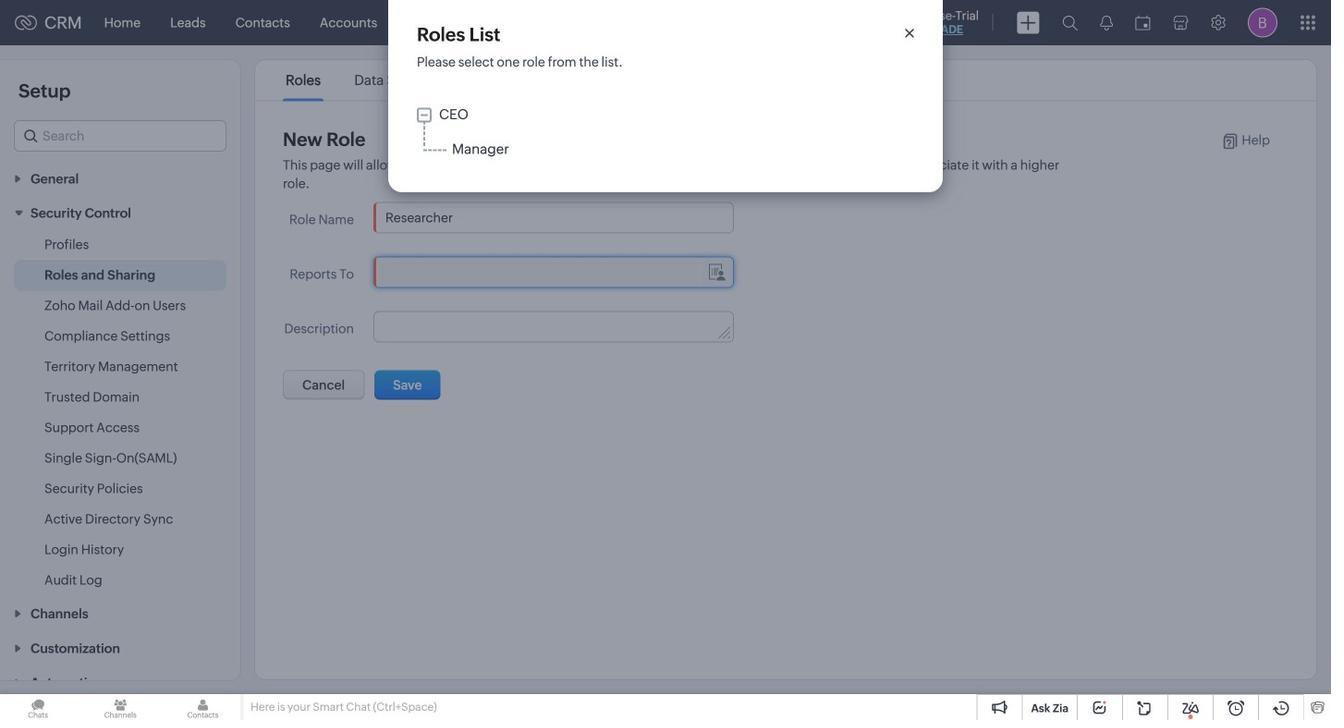 Task type: locate. For each thing, give the bounding box(es) containing it.
logo image
[[15, 15, 37, 30]]

contacts image
[[165, 694, 241, 720]]

list
[[269, 60, 510, 100]]

None text field
[[374, 257, 733, 287]]

channels image
[[82, 694, 158, 720]]

group
[[417, 106, 870, 157]]

region
[[0, 230, 240, 596]]

profile element
[[1237, 0, 1289, 45]]

profile image
[[1248, 8, 1278, 37]]

None text field
[[374, 203, 733, 232], [374, 312, 733, 342], [374, 203, 733, 232], [374, 312, 733, 342]]



Task type: vqa. For each thing, say whether or not it's contained in the screenshot.
Image
no



Task type: describe. For each thing, give the bounding box(es) containing it.
signals image
[[1100, 15, 1113, 31]]

signals element
[[1089, 0, 1124, 45]]

chats image
[[0, 694, 76, 720]]



